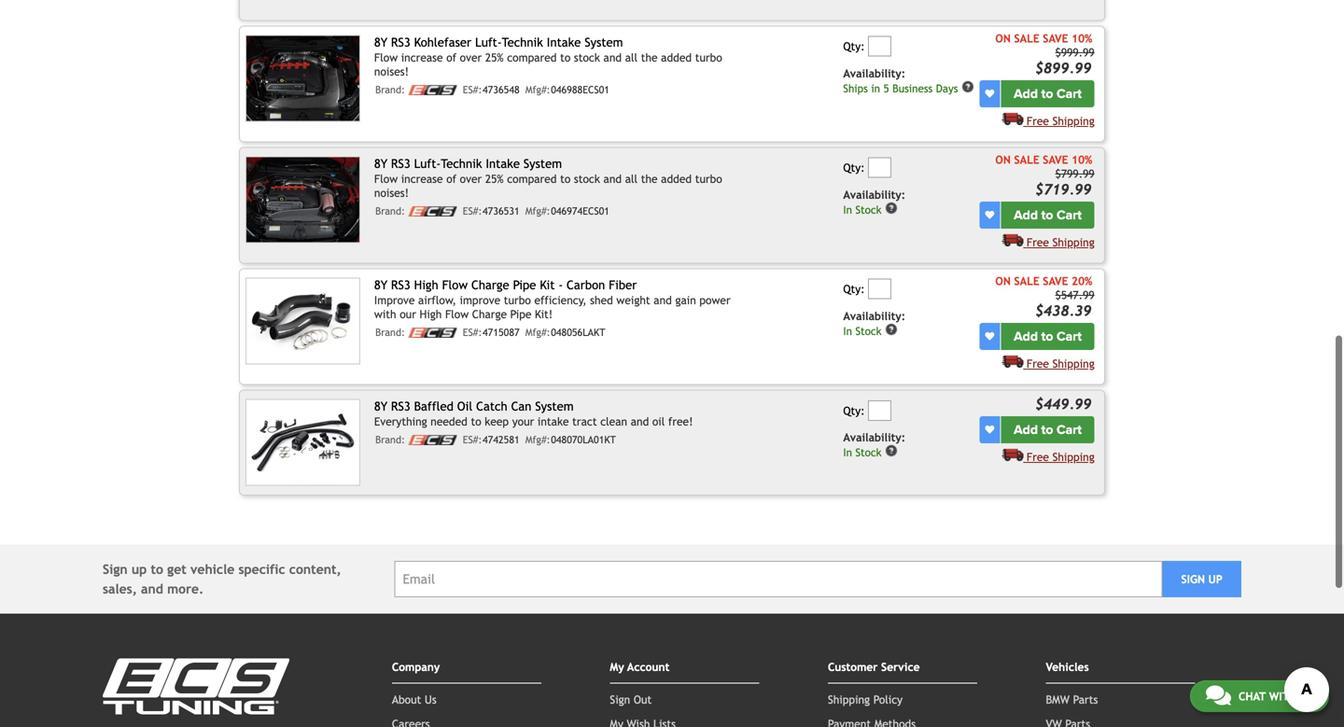 Task type: vqa. For each thing, say whether or not it's contained in the screenshot.
ship
no



Task type: describe. For each thing, give the bounding box(es) containing it.
1 vertical spatial charge
[[472, 308, 507, 321]]

es#: for $719.99
[[463, 205, 482, 217]]

ecs tuning image
[[103, 659, 289, 715]]

4 mfg#: from the top
[[525, 434, 550, 446]]

turbo inside 8y rs3 high flow charge pipe kit - carbon fiber improve airflow, improve turbo efficiency, shed weight and gain power with our high flow charge pipe kit!
[[504, 294, 531, 307]]

$799.99
[[1055, 167, 1095, 180]]

policy
[[873, 693, 903, 706]]

8y rs3 luft-technik intake system flow increase of over 25% compared to stock and all the added turbo noises!
[[374, 156, 722, 199]]

service
[[881, 661, 920, 674]]

add for $899.99
[[1014, 86, 1038, 102]]

to inside sign up to get vehicle specific content, sales, and more.
[[151, 562, 163, 577]]

qty: for $719.99
[[843, 161, 865, 174]]

specific
[[238, 562, 285, 577]]

on for $899.99
[[995, 32, 1011, 45]]

clean
[[600, 415, 627, 428]]

sign out
[[610, 693, 652, 706]]

save for $719.99
[[1043, 153, 1068, 166]]

3 in from the top
[[843, 446, 852, 459]]

add to wish list image for $899.99
[[985, 89, 995, 99]]

es#: for $899.99
[[463, 84, 482, 96]]

your
[[512, 415, 534, 428]]

8y rs3 baffled oil catch can system link
[[374, 399, 574, 414]]

stock for $719.99
[[855, 204, 882, 216]]

es#4736548 - 046988ecs01 - 8y rs3 kohlefaser luft-technik intake system - flow increase of over 25% compared to stock and all the added turbo noises! - ecs - audi image
[[246, 35, 361, 122]]

free shipping image for $438.39
[[1002, 355, 1023, 368]]

turbo inside 8y rs3 luft-technik intake system flow increase of over 25% compared to stock and all the added turbo noises!
[[695, 172, 722, 185]]

shipping policy
[[828, 693, 903, 706]]

rs3 for $438.39
[[391, 278, 410, 292]]

es#4742581 - 048070la01kt - 8y rs3 baffled oil catch can system - everything needed to keep your intake tract clean and oil free! - ecs - audi image
[[246, 399, 361, 486]]

baffled
[[414, 399, 454, 414]]

out
[[634, 693, 652, 706]]

with inside chat with us link
[[1269, 690, 1297, 703]]

free shipping image for $899.99
[[1002, 112, 1023, 125]]

content,
[[289, 562, 341, 577]]

availability: in stock for $438.39
[[843, 310, 906, 338]]

sign up button
[[1162, 561, 1242, 598]]

catch
[[476, 399, 507, 414]]

availability: for $899.99
[[843, 67, 906, 80]]

technik inside 8y rs3 luft-technik intake system flow increase of over 25% compared to stock and all the added turbo noises!
[[441, 156, 482, 171]]

sale for $438.39
[[1014, 275, 1040, 288]]

chat with us link
[[1190, 681, 1329, 712]]

sign for sign up to get vehicle specific content, sales, and more.
[[103, 562, 128, 577]]

4 qty: from the top
[[843, 404, 865, 417]]

$899.99
[[1035, 60, 1092, 77]]

10% for $899.99
[[1072, 32, 1092, 45]]

0 vertical spatial charge
[[471, 278, 509, 292]]

bmw parts link
[[1046, 693, 1098, 706]]

0 vertical spatial pipe
[[513, 278, 536, 292]]

in
[[871, 82, 880, 95]]

046988ecs01
[[551, 84, 610, 96]]

shipping policy link
[[828, 693, 903, 706]]

4742581
[[483, 434, 520, 446]]

8y for $438.39
[[374, 278, 388, 292]]

mfg#: for $438.39
[[525, 327, 550, 338]]

question sign image for $719.99
[[885, 202, 898, 215]]

kit
[[540, 278, 555, 292]]

of inside 8y rs3 kohlefaser luft-technik intake system flow increase of over 25% compared to stock and all the added turbo noises!
[[446, 51, 457, 64]]

$438.39
[[1035, 303, 1092, 319]]

ecs - corporate logo image for $899.99
[[408, 85, 457, 95]]

up for sign up to get vehicle specific content, sales, and more.
[[131, 562, 147, 577]]

cart for $438.39
[[1057, 329, 1082, 345]]

sales,
[[103, 582, 137, 597]]

to down $449.99 at the right bottom of the page
[[1041, 422, 1053, 438]]

4 add from the top
[[1014, 422, 1038, 438]]

stock inside 8y rs3 luft-technik intake system flow increase of over 25% compared to stock and all the added turbo noises!
[[574, 172, 600, 185]]

8y rs3 high flow charge pipe kit - carbon fiber link
[[374, 278, 637, 292]]

25% inside 8y rs3 kohlefaser luft-technik intake system flow increase of over 25% compared to stock and all the added turbo noises!
[[485, 51, 504, 64]]

can
[[511, 399, 532, 414]]

intake inside 8y rs3 luft-technik intake system flow increase of over 25% compared to stock and all the added turbo noises!
[[486, 156, 520, 171]]

046974ecs01
[[551, 205, 610, 217]]

8y for $719.99
[[374, 156, 388, 171]]

8y inside 8y rs3 baffled oil catch can system everything needed to keep your intake tract clean and oil free!
[[374, 399, 388, 414]]

4715087
[[483, 327, 520, 338]]

shipping for $899.99
[[1053, 115, 1095, 128]]

es#: 4736531 mfg#: 046974ecs01
[[463, 205, 610, 217]]

1 vertical spatial high
[[420, 308, 442, 321]]

oil
[[457, 399, 473, 414]]

over inside 8y rs3 kohlefaser luft-technik intake system flow increase of over 25% compared to stock and all the added turbo noises!
[[460, 51, 482, 64]]

my account
[[610, 661, 670, 674]]

es#: 4715087 mfg#: 048056lakt
[[463, 327, 605, 338]]

es#: 4742581 mfg#: 048070la01kt
[[463, 434, 616, 446]]

add to cart for $438.39
[[1014, 329, 1082, 345]]

es#4715087 - 048056lakt - 8y rs3 high flow charge pipe kit - carbon fiber - improve airflow, improve turbo efficiency, shed weight and gain power with our high flow charge pipe kit! - ecs - audi image
[[246, 278, 361, 365]]

company
[[392, 661, 440, 674]]

and inside sign up to get vehicle specific content, sales, and more.
[[141, 582, 163, 597]]

048070la01kt
[[551, 434, 616, 446]]

rs3 inside 8y rs3 baffled oil catch can system everything needed to keep your intake tract clean and oil free!
[[391, 399, 410, 414]]

4 brand: from the top
[[375, 434, 405, 446]]

availability: for $438.39
[[843, 310, 906, 323]]

turbo inside 8y rs3 kohlefaser luft-technik intake system flow increase of over 25% compared to stock and all the added turbo noises!
[[695, 51, 722, 64]]

4 add to cart button from the top
[[1001, 417, 1095, 444]]

free!
[[668, 415, 693, 428]]

4 cart from the top
[[1057, 422, 1082, 438]]

add for $719.99
[[1014, 207, 1038, 223]]

8y rs3 kohlefaser luft-technik intake system flow increase of over 25% compared to stock and all the added turbo noises!
[[374, 35, 722, 78]]

availability: ships in 5 business days
[[843, 67, 958, 95]]

vehicles
[[1046, 661, 1089, 674]]

shed
[[590, 294, 613, 307]]

es#: 4736548 mfg#: 046988ecs01
[[463, 84, 610, 96]]

up for sign up
[[1208, 573, 1223, 586]]

about us
[[392, 693, 437, 706]]

increase inside 8y rs3 kohlefaser luft-technik intake system flow increase of over 25% compared to stock and all the added turbo noises!
[[401, 51, 443, 64]]

on sale save 10% $799.99 $719.99
[[995, 153, 1095, 198]]

noises! inside 8y rs3 kohlefaser luft-technik intake system flow increase of over 25% compared to stock and all the added turbo noises!
[[374, 65, 409, 78]]

bmw
[[1046, 693, 1070, 706]]

on sale save 20% $547.99 $438.39
[[995, 275, 1095, 319]]

8y rs3 kohlefaser luft-technik intake system link
[[374, 35, 623, 50]]

add to cart button for $719.99
[[1001, 202, 1095, 229]]

$999.99
[[1055, 46, 1095, 59]]

8y for $899.99
[[374, 35, 388, 50]]

on sale save 10% $999.99 $899.99
[[995, 32, 1095, 77]]

rs3 for $899.99
[[391, 35, 410, 50]]

customer service
[[828, 661, 920, 674]]

availability: in stock for $719.99
[[843, 188, 906, 216]]

days
[[936, 82, 958, 95]]

everything
[[374, 415, 427, 428]]

flow up airflow,
[[442, 278, 468, 292]]

about us link
[[392, 693, 437, 706]]

flow down airflow,
[[445, 308, 469, 321]]

sale for $899.99
[[1014, 32, 1040, 45]]

availability: for $719.99
[[843, 188, 906, 201]]

free shipping image
[[1002, 234, 1023, 247]]

qty: for $438.39
[[843, 283, 865, 296]]

0 vertical spatial high
[[414, 278, 438, 292]]

improve
[[460, 294, 500, 307]]

es#4736531 - 046974ecs01 - 8y rs3 luft-technik intake system - flow increase of over 25% compared to stock and all the added turbo noises! - ecs - audi image
[[246, 156, 361, 243]]

keep
[[485, 415, 509, 428]]

needed
[[431, 415, 468, 428]]

4736548
[[483, 84, 520, 96]]

$719.99
[[1035, 181, 1092, 198]]

shipping down $449.99 at the right bottom of the page
[[1053, 451, 1095, 464]]

gain
[[675, 294, 696, 307]]

noises! inside 8y rs3 luft-technik intake system flow increase of over 25% compared to stock and all the added turbo noises!
[[374, 186, 409, 199]]

sign for sign up
[[1181, 573, 1205, 586]]

business
[[893, 82, 933, 95]]

increase inside 8y rs3 luft-technik intake system flow increase of over 25% compared to stock and all the added turbo noises!
[[401, 172, 443, 185]]

compared inside 8y rs3 kohlefaser luft-technik intake system flow increase of over 25% compared to stock and all the added turbo noises!
[[507, 51, 557, 64]]

chat
[[1239, 690, 1266, 703]]

20%
[[1072, 275, 1092, 288]]

free shipping for $719.99
[[1027, 236, 1095, 249]]

power
[[700, 294, 731, 307]]

add to wish list image
[[985, 425, 995, 435]]

our
[[400, 308, 416, 321]]

$449.99
[[1035, 396, 1092, 413]]

airflow,
[[418, 294, 456, 307]]

4 es#: from the top
[[463, 434, 482, 446]]

vehicle
[[190, 562, 235, 577]]

all inside 8y rs3 luft-technik intake system flow increase of over 25% compared to stock and all the added turbo noises!
[[625, 172, 638, 185]]

sign up to get vehicle specific content, sales, and more.
[[103, 562, 341, 597]]

8y rs3 baffled oil catch can system everything needed to keep your intake tract clean and oil free!
[[374, 399, 693, 428]]

8y rs3 high flow charge pipe kit - carbon fiber improve airflow, improve turbo efficiency, shed weight and gain power with our high flow charge pipe kit!
[[374, 278, 731, 321]]

sign up
[[1181, 573, 1223, 586]]

10% for $719.99
[[1072, 153, 1092, 166]]

2 vertical spatial question sign image
[[885, 444, 898, 458]]



Task type: locate. For each thing, give the bounding box(es) containing it.
free down $449.99 at the right bottom of the page
[[1027, 451, 1049, 464]]

0 vertical spatial intake
[[547, 35, 581, 50]]

cart for $899.99
[[1057, 86, 1082, 102]]

2 vertical spatial stock
[[855, 446, 882, 459]]

2 availability: from the top
[[843, 188, 906, 201]]

on
[[995, 32, 1011, 45], [995, 153, 1011, 166], [995, 275, 1011, 288]]

efficiency,
[[534, 294, 587, 307]]

2 of from the top
[[446, 172, 457, 185]]

pipe left kit
[[513, 278, 536, 292]]

add to cart for $899.99
[[1014, 86, 1082, 102]]

cart down $449.99 at the right bottom of the page
[[1057, 422, 1082, 438]]

1 free shipping image from the top
[[1002, 112, 1023, 125]]

add to cart button down $719.99
[[1001, 202, 1095, 229]]

1 vertical spatial stock
[[855, 325, 882, 338]]

ecs - corporate logo image down 8y rs3 luft-technik intake system link
[[408, 206, 457, 217]]

25% inside 8y rs3 luft-technik intake system flow increase of over 25% compared to stock and all the added turbo noises!
[[485, 172, 504, 185]]

charge
[[471, 278, 509, 292], [472, 308, 507, 321]]

luft- inside 8y rs3 luft-technik intake system flow increase of over 25% compared to stock and all the added turbo noises!
[[414, 156, 441, 171]]

mfg#: down your
[[525, 434, 550, 446]]

rs3 inside 8y rs3 high flow charge pipe kit - carbon fiber improve airflow, improve turbo efficiency, shed weight and gain power with our high flow charge pipe kit!
[[391, 278, 410, 292]]

noises! down 8y rs3 luft-technik intake system link
[[374, 186, 409, 199]]

3 save from the top
[[1043, 275, 1068, 288]]

technik inside 8y rs3 kohlefaser luft-technik intake system flow increase of over 25% compared to stock and all the added turbo noises!
[[502, 35, 543, 50]]

1 horizontal spatial intake
[[547, 35, 581, 50]]

2 mfg#: from the top
[[525, 205, 550, 217]]

5
[[884, 82, 889, 95]]

2 vertical spatial save
[[1043, 275, 1068, 288]]

1 add to cart button from the top
[[1001, 80, 1095, 108]]

3 mfg#: from the top
[[525, 327, 550, 338]]

3 add from the top
[[1014, 329, 1038, 345]]

system inside 8y rs3 kohlefaser luft-technik intake system flow increase of over 25% compared to stock and all the added turbo noises!
[[585, 35, 623, 50]]

free up $449.99 at the right bottom of the page
[[1027, 357, 1049, 370]]

cart for $719.99
[[1057, 207, 1082, 223]]

brand: right es#4736548 - 046988ecs01 - 8y rs3 kohlefaser luft-technik intake system - flow increase of over 25% compared to stock and all the added turbo noises! - ecs - audi image at the top left
[[375, 84, 405, 96]]

1 availability: from the top
[[843, 67, 906, 80]]

0 vertical spatial increase
[[401, 51, 443, 64]]

intake
[[547, 35, 581, 50], [486, 156, 520, 171]]

sale down free shipping image at top right
[[1014, 275, 1040, 288]]

1 vertical spatial pipe
[[510, 308, 532, 321]]

stock
[[855, 204, 882, 216], [855, 325, 882, 338], [855, 446, 882, 459]]

question sign image for $899.99
[[962, 80, 975, 93]]

2 vertical spatial sale
[[1014, 275, 1040, 288]]

8y right es#4736531 - 046974ecs01 - 8y rs3 luft-technik intake system - flow increase of over 25% compared to stock and all the added turbo noises! - ecs - audi image
[[374, 156, 388, 171]]

2 in from the top
[[843, 325, 852, 338]]

increase
[[401, 51, 443, 64], [401, 172, 443, 185]]

brand: for $899.99
[[375, 84, 405, 96]]

4 8y from the top
[[374, 399, 388, 414]]

2 add to cart button from the top
[[1001, 202, 1095, 229]]

4 rs3 from the top
[[391, 399, 410, 414]]

to inside 8y rs3 luft-technik intake system flow increase of over 25% compared to stock and all the added turbo noises!
[[560, 172, 571, 185]]

account
[[627, 661, 670, 674]]

sale for $719.99
[[1014, 153, 1040, 166]]

2 compared from the top
[[507, 172, 557, 185]]

sign out link
[[610, 693, 652, 706]]

of inside 8y rs3 luft-technik intake system flow increase of over 25% compared to stock and all the added turbo noises!
[[446, 172, 457, 185]]

compared inside 8y rs3 luft-technik intake system flow increase of over 25% compared to stock and all the added turbo noises!
[[507, 172, 557, 185]]

2 increase from the top
[[401, 172, 443, 185]]

1 cart from the top
[[1057, 86, 1082, 102]]

on for $719.99
[[995, 153, 1011, 166]]

10%
[[1072, 32, 1092, 45], [1072, 153, 1092, 166]]

flow inside 8y rs3 kohlefaser luft-technik intake system flow increase of over 25% compared to stock and all the added turbo noises!
[[374, 51, 398, 64]]

1 free shipping from the top
[[1027, 115, 1095, 128]]

1 vertical spatial turbo
[[695, 172, 722, 185]]

save inside "on sale save 10% $799.99 $719.99"
[[1043, 153, 1068, 166]]

2 horizontal spatial sign
[[1181, 573, 1205, 586]]

mfg#: down kit!
[[525, 327, 550, 338]]

weight
[[616, 294, 650, 307]]

shipping down customer
[[828, 693, 870, 706]]

to down $719.99
[[1041, 207, 1053, 223]]

0 vertical spatial question sign image
[[962, 80, 975, 93]]

0 vertical spatial with
[[374, 308, 396, 321]]

1 noises! from the top
[[374, 65, 409, 78]]

1 10% from the top
[[1072, 32, 1092, 45]]

1 vertical spatial the
[[641, 172, 658, 185]]

cart down $719.99
[[1057, 207, 1082, 223]]

comments image
[[1206, 684, 1231, 707]]

1 es#: from the top
[[463, 84, 482, 96]]

1 qty: from the top
[[843, 40, 865, 53]]

mfg#: for $719.99
[[525, 205, 550, 217]]

2 add to cart from the top
[[1014, 207, 1082, 223]]

1 vertical spatial all
[[625, 172, 638, 185]]

0 vertical spatial the
[[641, 51, 658, 64]]

Email email field
[[394, 561, 1162, 598]]

rs3 inside 8y rs3 kohlefaser luft-technik intake system flow increase of over 25% compared to stock and all the added turbo noises!
[[391, 35, 410, 50]]

on inside on sale save 10% $999.99 $899.99
[[995, 32, 1011, 45]]

0 vertical spatial technik
[[502, 35, 543, 50]]

luft-
[[475, 35, 502, 50], [414, 156, 441, 171]]

1 horizontal spatial up
[[1208, 573, 1223, 586]]

with inside 8y rs3 high flow charge pipe kit - carbon fiber improve airflow, improve turbo efficiency, shed weight and gain power with our high flow charge pipe kit!
[[374, 308, 396, 321]]

1 the from the top
[[641, 51, 658, 64]]

cart
[[1057, 86, 1082, 102], [1057, 207, 1082, 223], [1057, 329, 1082, 345], [1057, 422, 1082, 438]]

1 added from the top
[[661, 51, 692, 64]]

2 cart from the top
[[1057, 207, 1082, 223]]

noises! right es#4736548 - 046988ecs01 - 8y rs3 kohlefaser luft-technik intake system - flow increase of over 25% compared to stock and all the added turbo noises! - ecs - audi image at the top left
[[374, 65, 409, 78]]

carbon
[[567, 278, 605, 292]]

increase down 8y rs3 luft-technik intake system link
[[401, 172, 443, 185]]

sale inside "on sale save 10% $799.99 $719.99"
[[1014, 153, 1040, 166]]

3 brand: from the top
[[375, 327, 405, 338]]

pipe up es#: 4715087 mfg#: 048056lakt
[[510, 308, 532, 321]]

system inside 8y rs3 baffled oil catch can system everything needed to keep your intake tract clean and oil free!
[[535, 399, 574, 414]]

1 horizontal spatial technik
[[502, 35, 543, 50]]

free for $719.99
[[1027, 236, 1049, 249]]

and up 046974ecs01
[[604, 172, 622, 185]]

0 vertical spatial over
[[460, 51, 482, 64]]

over inside 8y rs3 luft-technik intake system flow increase of over 25% compared to stock and all the added turbo noises!
[[460, 172, 482, 185]]

0 horizontal spatial us
[[425, 693, 437, 706]]

compared up es#: 4736531 mfg#: 046974ecs01
[[507, 172, 557, 185]]

intake up 4736531
[[486, 156, 520, 171]]

25% down 8y rs3 kohlefaser luft-technik intake system link
[[485, 51, 504, 64]]

add
[[1014, 86, 1038, 102], [1014, 207, 1038, 223], [1014, 329, 1038, 345], [1014, 422, 1038, 438]]

system up intake
[[535, 399, 574, 414]]

0 vertical spatial luft-
[[475, 35, 502, 50]]

save inside on sale save 10% $999.99 $899.99
[[1043, 32, 1068, 45]]

free shipping up the 20%
[[1027, 236, 1095, 249]]

mfg#: down 8y rs3 kohlefaser luft-technik intake system flow increase of over 25% compared to stock and all the added turbo noises! in the top of the page
[[525, 84, 550, 96]]

8y rs3 luft-technik intake system link
[[374, 156, 562, 171]]

2 brand: from the top
[[375, 205, 405, 217]]

2 rs3 from the top
[[391, 156, 410, 171]]

brand: right es#4736531 - 046974ecs01 - 8y rs3 luft-technik intake system - flow increase of over 25% compared to stock and all the added turbo noises! - ecs - audi image
[[375, 205, 405, 217]]

2 25% from the top
[[485, 172, 504, 185]]

1 vertical spatial sale
[[1014, 153, 1040, 166]]

of down 8y rs3 luft-technik intake system link
[[446, 172, 457, 185]]

2 8y from the top
[[374, 156, 388, 171]]

bmw parts
[[1046, 693, 1098, 706]]

intake
[[538, 415, 569, 428]]

1 8y from the top
[[374, 35, 388, 50]]

question sign image
[[962, 80, 975, 93], [885, 202, 898, 215], [885, 444, 898, 458]]

2 qty: from the top
[[843, 161, 865, 174]]

1 horizontal spatial with
[[1269, 690, 1297, 703]]

3 rs3 from the top
[[391, 278, 410, 292]]

kit!
[[535, 308, 553, 321]]

1 vertical spatial system
[[524, 156, 562, 171]]

1 vertical spatial of
[[446, 172, 457, 185]]

add up free shipping image at top right
[[1014, 207, 1038, 223]]

the inside 8y rs3 kohlefaser luft-technik intake system flow increase of over 25% compared to stock and all the added turbo noises!
[[641, 51, 658, 64]]

chat with us
[[1239, 690, 1313, 703]]

1 of from the top
[[446, 51, 457, 64]]

shipping up $449.99 at the right bottom of the page
[[1053, 357, 1095, 370]]

ecs - corporate logo image
[[408, 85, 457, 95], [408, 206, 457, 217], [408, 328, 457, 338], [408, 435, 457, 445]]

add to cart for $719.99
[[1014, 207, 1082, 223]]

es#:
[[463, 84, 482, 96], [463, 205, 482, 217], [463, 327, 482, 338], [463, 434, 482, 446]]

and inside 8y rs3 high flow charge pipe kit - carbon fiber improve airflow, improve turbo efficiency, shed weight and gain power with our high flow charge pipe kit!
[[654, 294, 672, 307]]

free shipping up $449.99 at the right bottom of the page
[[1027, 357, 1095, 370]]

free shipping down $449.99 at the right bottom of the page
[[1027, 451, 1095, 464]]

technik
[[502, 35, 543, 50], [441, 156, 482, 171]]

on inside on sale save 20% $547.99 $438.39
[[995, 275, 1011, 288]]

0 vertical spatial stock
[[855, 204, 882, 216]]

added
[[661, 51, 692, 64], [661, 172, 692, 185]]

save up the '$799.99'
[[1043, 153, 1068, 166]]

8y left kohlefaser
[[374, 35, 388, 50]]

1 vertical spatial with
[[1269, 690, 1297, 703]]

my
[[610, 661, 624, 674]]

ecs - corporate logo image down our
[[408, 328, 457, 338]]

oil
[[652, 415, 665, 428]]

-
[[559, 278, 563, 292]]

0 vertical spatial compared
[[507, 51, 557, 64]]

ecs - corporate logo image for $719.99
[[408, 206, 457, 217]]

system up es#: 4736531 mfg#: 046974ecs01
[[524, 156, 562, 171]]

with right chat
[[1269, 690, 1297, 703]]

of down kohlefaser
[[446, 51, 457, 64]]

2 vertical spatial turbo
[[504, 294, 531, 307]]

brand: down everything in the left bottom of the page
[[375, 434, 405, 446]]

free shipping down $899.99
[[1027, 115, 1095, 128]]

and inside 8y rs3 kohlefaser luft-technik intake system flow increase of over 25% compared to stock and all the added turbo noises!
[[604, 51, 622, 64]]

1 all from the top
[[625, 51, 638, 64]]

us right chat
[[1300, 690, 1313, 703]]

3 add to cart from the top
[[1014, 329, 1082, 345]]

1 ecs - corporate logo image from the top
[[408, 85, 457, 95]]

2 vertical spatial in
[[843, 446, 852, 459]]

3 on from the top
[[995, 275, 1011, 288]]

parts
[[1073, 693, 1098, 706]]

free shipping for $899.99
[[1027, 115, 1095, 128]]

1 vertical spatial free shipping image
[[1002, 355, 1023, 368]]

2 stock from the top
[[574, 172, 600, 185]]

sign inside button
[[1181, 573, 1205, 586]]

sign for sign out
[[610, 693, 630, 706]]

charge up improve at the top left
[[471, 278, 509, 292]]

flow right es#4736548 - 046988ecs01 - 8y rs3 kohlefaser luft-technik intake system - flow increase of over 25% compared to stock and all the added turbo noises! - ecs - audi image at the top left
[[374, 51, 398, 64]]

3 8y from the top
[[374, 278, 388, 292]]

4 free shipping from the top
[[1027, 451, 1095, 464]]

1 horizontal spatial us
[[1300, 690, 1313, 703]]

0 horizontal spatial technik
[[441, 156, 482, 171]]

0 vertical spatial free shipping image
[[1002, 112, 1023, 125]]

2 free from the top
[[1027, 236, 1049, 249]]

1 stock from the top
[[855, 204, 882, 216]]

with
[[374, 308, 396, 321], [1269, 690, 1297, 703]]

0 vertical spatial of
[[446, 51, 457, 64]]

2 added from the top
[[661, 172, 692, 185]]

improve
[[374, 294, 415, 307]]

3 add to wish list image from the top
[[985, 332, 995, 341]]

1 add to wish list image from the top
[[985, 89, 995, 99]]

2 10% from the top
[[1072, 153, 1092, 166]]

stock up the 046988ecs01
[[574, 51, 600, 64]]

4 free from the top
[[1027, 451, 1049, 464]]

1 rs3 from the top
[[391, 35, 410, 50]]

2 es#: from the top
[[463, 205, 482, 217]]

add to cart button down $438.39
[[1001, 323, 1095, 350]]

3 stock from the top
[[855, 446, 882, 459]]

0 horizontal spatial luft-
[[414, 156, 441, 171]]

about
[[392, 693, 421, 706]]

1 on from the top
[[995, 32, 1011, 45]]

add to cart button down $449.99 at the right bottom of the page
[[1001, 417, 1095, 444]]

brand: for $719.99
[[375, 205, 405, 217]]

2 vertical spatial add to wish list image
[[985, 332, 995, 341]]

add to cart down $449.99 at the right bottom of the page
[[1014, 422, 1082, 438]]

and right sales,
[[141, 582, 163, 597]]

of
[[446, 51, 457, 64], [446, 172, 457, 185]]

and inside 8y rs3 baffled oil catch can system everything needed to keep your intake tract clean and oil free!
[[631, 415, 649, 428]]

free right free shipping image at top right
[[1027, 236, 1049, 249]]

4 availability: from the top
[[843, 431, 906, 444]]

added inside 8y rs3 luft-technik intake system flow increase of over 25% compared to stock and all the added turbo noises!
[[661, 172, 692, 185]]

system for intake
[[585, 35, 623, 50]]

0 vertical spatial all
[[625, 51, 638, 64]]

0 vertical spatial on
[[995, 32, 1011, 45]]

3 free shipping image from the top
[[1002, 448, 1023, 461]]

2 vertical spatial system
[[535, 399, 574, 414]]

0 vertical spatial 10%
[[1072, 32, 1092, 45]]

sale up $719.99
[[1014, 153, 1040, 166]]

1 vertical spatial luft-
[[414, 156, 441, 171]]

sale up $899.99
[[1014, 32, 1040, 45]]

technik up es#: 4736531 mfg#: 046974ecs01
[[441, 156, 482, 171]]

2 sale from the top
[[1014, 153, 1040, 166]]

1 vertical spatial availability: in stock
[[843, 310, 906, 338]]

high up airflow,
[[414, 278, 438, 292]]

0 vertical spatial in
[[843, 204, 852, 216]]

rs3
[[391, 35, 410, 50], [391, 156, 410, 171], [391, 278, 410, 292], [391, 399, 410, 414]]

es#: left the 4736548
[[463, 84, 482, 96]]

free shipping image
[[1002, 112, 1023, 125], [1002, 355, 1023, 368], [1002, 448, 1023, 461]]

question sign image
[[885, 323, 898, 336]]

8y up improve
[[374, 278, 388, 292]]

es#: left "4742581" on the bottom of page
[[463, 434, 482, 446]]

free shipping
[[1027, 115, 1095, 128], [1027, 236, 1095, 249], [1027, 357, 1095, 370], [1027, 451, 1095, 464]]

us right 'about'
[[425, 693, 437, 706]]

free for $899.99
[[1027, 115, 1049, 128]]

ecs - corporate logo image down needed
[[408, 435, 457, 445]]

2 availability: in stock from the top
[[843, 310, 906, 338]]

tract
[[572, 415, 597, 428]]

on inside "on sale save 10% $799.99 $719.99"
[[995, 153, 1011, 166]]

over down 8y rs3 luft-technik intake system link
[[460, 172, 482, 185]]

intake inside 8y rs3 kohlefaser luft-technik intake system flow increase of over 25% compared to stock and all the added turbo noises!
[[547, 35, 581, 50]]

stock for $438.39
[[855, 325, 882, 338]]

stock up 046974ecs01
[[574, 172, 600, 185]]

shipping up the 20%
[[1053, 236, 1095, 249]]

save for $438.39
[[1043, 275, 1068, 288]]

save inside on sale save 20% $547.99 $438.39
[[1043, 275, 1068, 288]]

2 vertical spatial on
[[995, 275, 1011, 288]]

add to cart down $719.99
[[1014, 207, 1082, 223]]

1 horizontal spatial sign
[[610, 693, 630, 706]]

up inside sign up to get vehicle specific content, sales, and more.
[[131, 562, 147, 577]]

more.
[[167, 582, 204, 597]]

2 vertical spatial availability: in stock
[[843, 431, 906, 459]]

up inside button
[[1208, 573, 1223, 586]]

3 es#: from the top
[[463, 327, 482, 338]]

add to cart button for $899.99
[[1001, 80, 1095, 108]]

intake up the 046988ecs01
[[547, 35, 581, 50]]

1 increase from the top
[[401, 51, 443, 64]]

flow down 8y rs3 luft-technik intake system link
[[374, 172, 398, 185]]

technik up es#: 4736548 mfg#: 046988ecs01
[[502, 35, 543, 50]]

add to cart down $899.99
[[1014, 86, 1082, 102]]

brand: for $438.39
[[375, 327, 405, 338]]

1 vertical spatial technik
[[441, 156, 482, 171]]

free
[[1027, 115, 1049, 128], [1027, 236, 1049, 249], [1027, 357, 1049, 370], [1027, 451, 1049, 464]]

free shipping for $438.39
[[1027, 357, 1095, 370]]

to left get
[[151, 562, 163, 577]]

1 add to cart from the top
[[1014, 86, 1082, 102]]

the inside 8y rs3 luft-technik intake system flow increase of over 25% compared to stock and all the added turbo noises!
[[641, 172, 658, 185]]

high down airflow,
[[420, 308, 442, 321]]

2 add from the top
[[1014, 207, 1038, 223]]

and left oil
[[631, 415, 649, 428]]

add to wish list image for $719.99
[[985, 211, 995, 220]]

10% inside on sale save 10% $999.99 $899.99
[[1072, 32, 1092, 45]]

1 mfg#: from the top
[[525, 84, 550, 96]]

2 all from the top
[[625, 172, 638, 185]]

25%
[[485, 51, 504, 64], [485, 172, 504, 185]]

3 free shipping from the top
[[1027, 357, 1095, 370]]

1 add from the top
[[1014, 86, 1038, 102]]

mfg#: down 8y rs3 luft-technik intake system flow increase of over 25% compared to stock and all the added turbo noises! at the top
[[525, 205, 550, 217]]

to inside 8y rs3 baffled oil catch can system everything needed to keep your intake tract clean and oil free!
[[471, 415, 481, 428]]

shipping up the '$799.99'
[[1053, 115, 1095, 128]]

all
[[625, 51, 638, 64], [625, 172, 638, 185]]

increase down kohlefaser
[[401, 51, 443, 64]]

10% inside "on sale save 10% $799.99 $719.99"
[[1072, 153, 1092, 166]]

save
[[1043, 32, 1068, 45], [1043, 153, 1068, 166], [1043, 275, 1068, 288]]

10% up the $999.99
[[1072, 32, 1092, 45]]

es#: for $438.39
[[463, 327, 482, 338]]

shipping for $719.99
[[1053, 236, 1095, 249]]

free for $438.39
[[1027, 357, 1049, 370]]

to inside 8y rs3 kohlefaser luft-technik intake system flow increase of over 25% compared to stock and all the added turbo noises!
[[560, 51, 571, 64]]

add to cart button for $438.39
[[1001, 323, 1095, 350]]

on for $438.39
[[995, 275, 1011, 288]]

to down $438.39
[[1041, 329, 1053, 345]]

shipping
[[1053, 115, 1095, 128], [1053, 236, 1095, 249], [1053, 357, 1095, 370], [1053, 451, 1095, 464], [828, 693, 870, 706]]

added inside 8y rs3 kohlefaser luft-technik intake system flow increase of over 25% compared to stock and all the added turbo noises!
[[661, 51, 692, 64]]

1 vertical spatial increase
[[401, 172, 443, 185]]

to up the 046988ecs01
[[560, 51, 571, 64]]

0 vertical spatial noises!
[[374, 65, 409, 78]]

0 vertical spatial save
[[1043, 32, 1068, 45]]

to
[[560, 51, 571, 64], [1041, 86, 1053, 102], [560, 172, 571, 185], [1041, 207, 1053, 223], [1041, 329, 1053, 345], [471, 415, 481, 428], [1041, 422, 1053, 438], [151, 562, 163, 577]]

ships
[[843, 82, 868, 95]]

rs3 inside 8y rs3 luft-technik intake system flow increase of over 25% compared to stock and all the added turbo noises!
[[391, 156, 410, 171]]

1 vertical spatial added
[[661, 172, 692, 185]]

4736531
[[483, 205, 520, 217]]

0 vertical spatial turbo
[[695, 51, 722, 64]]

1 vertical spatial 10%
[[1072, 153, 1092, 166]]

the
[[641, 51, 658, 64], [641, 172, 658, 185]]

free up "on sale save 10% $799.99 $719.99"
[[1027, 115, 1049, 128]]

compared up es#: 4736548 mfg#: 046988ecs01
[[507, 51, 557, 64]]

3 availability: from the top
[[843, 310, 906, 323]]

1 25% from the top
[[485, 51, 504, 64]]

qty:
[[843, 40, 865, 53], [843, 161, 865, 174], [843, 283, 865, 296], [843, 404, 865, 417]]

save for $899.99
[[1043, 32, 1068, 45]]

1 in from the top
[[843, 204, 852, 216]]

None text field
[[868, 400, 892, 421]]

0 vertical spatial added
[[661, 51, 692, 64]]

0 horizontal spatial intake
[[486, 156, 520, 171]]

to down $899.99
[[1041, 86, 1053, 102]]

2 on from the top
[[995, 153, 1011, 166]]

2 ecs - corporate logo image from the top
[[408, 206, 457, 217]]

customer
[[828, 661, 878, 674]]

and inside 8y rs3 luft-technik intake system flow increase of over 25% compared to stock and all the added turbo noises!
[[604, 172, 622, 185]]

2 free shipping image from the top
[[1002, 355, 1023, 368]]

1 vertical spatial stock
[[574, 172, 600, 185]]

get
[[167, 562, 187, 577]]

2 vertical spatial free shipping image
[[1002, 448, 1023, 461]]

sale inside on sale save 10% $999.99 $899.99
[[1014, 32, 1040, 45]]

1 vertical spatial on
[[995, 153, 1011, 166]]

048056lakt
[[551, 327, 605, 338]]

None text field
[[868, 36, 892, 57], [868, 158, 892, 178], [868, 279, 892, 299], [868, 36, 892, 57], [868, 158, 892, 178], [868, 279, 892, 299]]

4 add to cart from the top
[[1014, 422, 1082, 438]]

1 vertical spatial compared
[[507, 172, 557, 185]]

8y inside 8y rs3 kohlefaser luft-technik intake system flow increase of over 25% compared to stock and all the added turbo noises!
[[374, 35, 388, 50]]

add for $438.39
[[1014, 329, 1038, 345]]

$547.99
[[1055, 289, 1095, 302]]

10% up the '$799.99'
[[1072, 153, 1092, 166]]

3 qty: from the top
[[843, 283, 865, 296]]

3 add to cart button from the top
[[1001, 323, 1095, 350]]

2 save from the top
[[1043, 153, 1068, 166]]

0 vertical spatial add to wish list image
[[985, 89, 995, 99]]

0 vertical spatial sale
[[1014, 32, 1040, 45]]

high
[[414, 278, 438, 292], [420, 308, 442, 321]]

over down 8y rs3 kohlefaser luft-technik intake system link
[[460, 51, 482, 64]]

add to cart down $438.39
[[1014, 329, 1082, 345]]

availability: inside 'availability: ships in 5 business days'
[[843, 67, 906, 80]]

2 noises! from the top
[[374, 186, 409, 199]]

sign inside sign up to get vehicle specific content, sales, and more.
[[103, 562, 128, 577]]

8y
[[374, 35, 388, 50], [374, 156, 388, 171], [374, 278, 388, 292], [374, 399, 388, 414]]

turbo
[[695, 51, 722, 64], [695, 172, 722, 185], [504, 294, 531, 307]]

0 vertical spatial system
[[585, 35, 623, 50]]

noises!
[[374, 65, 409, 78], [374, 186, 409, 199]]

stock inside 8y rs3 kohlefaser luft-technik intake system flow increase of over 25% compared to stock and all the added turbo noises!
[[574, 51, 600, 64]]

with down improve
[[374, 308, 396, 321]]

all inside 8y rs3 kohlefaser luft-technik intake system flow increase of over 25% compared to stock and all the added turbo noises!
[[625, 51, 638, 64]]

pipe
[[513, 278, 536, 292], [510, 308, 532, 321]]

system for can
[[535, 399, 574, 414]]

sale inside on sale save 20% $547.99 $438.39
[[1014, 275, 1040, 288]]

es#: left 4715087 at the left top of the page
[[463, 327, 482, 338]]

0 vertical spatial stock
[[574, 51, 600, 64]]

kohlefaser
[[414, 35, 472, 50]]

system inside 8y rs3 luft-technik intake system flow increase of over 25% compared to stock and all the added turbo noises!
[[524, 156, 562, 171]]

0 horizontal spatial with
[[374, 308, 396, 321]]

1 vertical spatial intake
[[486, 156, 520, 171]]

save up the $999.99
[[1043, 32, 1068, 45]]

cart down $438.39
[[1057, 329, 1082, 345]]

mfg#:
[[525, 84, 550, 96], [525, 205, 550, 217], [525, 327, 550, 338], [525, 434, 550, 446]]

0 horizontal spatial up
[[131, 562, 147, 577]]

1 vertical spatial in
[[843, 325, 852, 338]]

3 availability: in stock from the top
[[843, 431, 906, 459]]

0 horizontal spatial sign
[[103, 562, 128, 577]]

2 stock from the top
[[855, 325, 882, 338]]

add to wish list image for $438.39
[[985, 332, 995, 341]]

4 ecs - corporate logo image from the top
[[408, 435, 457, 445]]

2 add to wish list image from the top
[[985, 211, 995, 220]]

to up 046974ecs01
[[560, 172, 571, 185]]

1 vertical spatial question sign image
[[885, 202, 898, 215]]

1 over from the top
[[460, 51, 482, 64]]

1 horizontal spatial luft-
[[475, 35, 502, 50]]

add to cart button down $899.99
[[1001, 80, 1095, 108]]

fiber
[[609, 278, 637, 292]]

1 stock from the top
[[574, 51, 600, 64]]

1 brand: from the top
[[375, 84, 405, 96]]

2 free shipping from the top
[[1027, 236, 1095, 249]]

to down 8y rs3 baffled oil catch can system link
[[471, 415, 481, 428]]

rs3 for $719.99
[[391, 156, 410, 171]]

8y up everything in the left bottom of the page
[[374, 399, 388, 414]]

2 over from the top
[[460, 172, 482, 185]]

1 vertical spatial save
[[1043, 153, 1068, 166]]

in for $438.39
[[843, 325, 852, 338]]

2 the from the top
[[641, 172, 658, 185]]

up
[[131, 562, 147, 577], [1208, 573, 1223, 586]]

and left gain at the top right of the page
[[654, 294, 672, 307]]

qty: for $899.99
[[843, 40, 865, 53]]

add to wish list image
[[985, 89, 995, 99], [985, 211, 995, 220], [985, 332, 995, 341]]

add down on sale save 10% $999.99 $899.99
[[1014, 86, 1038, 102]]

charge down improve at the top left
[[472, 308, 507, 321]]

luft- inside 8y rs3 kohlefaser luft-technik intake system flow increase of over 25% compared to stock and all the added turbo noises!
[[475, 35, 502, 50]]

shipping for $438.39
[[1053, 357, 1095, 370]]

mfg#: for $899.99
[[525, 84, 550, 96]]

es#: left 4736531
[[463, 205, 482, 217]]

1 save from the top
[[1043, 32, 1068, 45]]

1 vertical spatial 25%
[[485, 172, 504, 185]]

in for $719.99
[[843, 204, 852, 216]]

8y inside 8y rs3 luft-technik intake system flow increase of over 25% compared to stock and all the added turbo noises!
[[374, 156, 388, 171]]

3 cart from the top
[[1057, 329, 1082, 345]]

ecs - corporate logo image for $438.39
[[408, 328, 457, 338]]

0 vertical spatial 25%
[[485, 51, 504, 64]]

and up the 046988ecs01
[[604, 51, 622, 64]]

add down on sale save 20% $547.99 $438.39
[[1014, 329, 1038, 345]]

3 free from the top
[[1027, 357, 1049, 370]]

1 vertical spatial over
[[460, 172, 482, 185]]

8y inside 8y rs3 high flow charge pipe kit - carbon fiber improve airflow, improve turbo efficiency, shed weight and gain power with our high flow charge pipe kit!
[[374, 278, 388, 292]]

flow inside 8y rs3 luft-technik intake system flow increase of over 25% compared to stock and all the added turbo noises!
[[374, 172, 398, 185]]

1 vertical spatial add to wish list image
[[985, 211, 995, 220]]

0 vertical spatial availability: in stock
[[843, 188, 906, 216]]

add to cart button
[[1001, 80, 1095, 108], [1001, 202, 1095, 229], [1001, 323, 1095, 350], [1001, 417, 1095, 444]]

1 availability: in stock from the top
[[843, 188, 906, 216]]

3 sale from the top
[[1014, 275, 1040, 288]]

system up the 046988ecs01
[[585, 35, 623, 50]]

3 ecs - corporate logo image from the top
[[408, 328, 457, 338]]

1 compared from the top
[[507, 51, 557, 64]]

1 vertical spatial noises!
[[374, 186, 409, 199]]

ecs - corporate logo image down kohlefaser
[[408, 85, 457, 95]]



